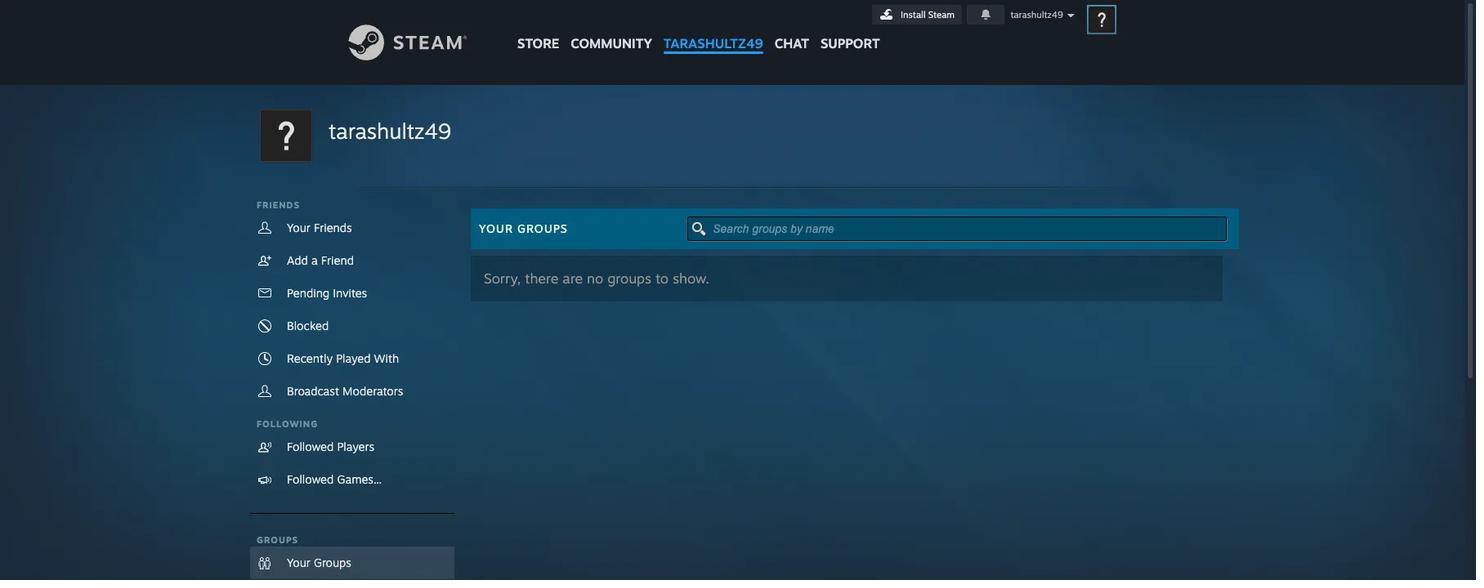 Task type: vqa. For each thing, say whether or not it's contained in the screenshot.
One Hour
no



Task type: describe. For each thing, give the bounding box(es) containing it.
store link
[[512, 0, 565, 59]]

moderators
[[343, 384, 403, 398]]

followed games... link
[[250, 464, 455, 496]]

0 horizontal spatial friends
[[257, 200, 300, 211]]

community
[[571, 35, 652, 52]]

2 vertical spatial groups
[[314, 556, 352, 570]]

install steam link
[[873, 5, 963, 25]]

recently played with
[[287, 352, 399, 366]]

invites
[[333, 286, 367, 300]]

Search groups by name text field
[[688, 217, 1227, 241]]

games...
[[337, 473, 382, 487]]

install
[[901, 9, 926, 20]]

recently played with link
[[250, 343, 455, 375]]

2 horizontal spatial tarashultz49
[[1011, 9, 1064, 20]]

recently
[[287, 352, 333, 366]]

your for "your groups" link
[[287, 556, 311, 570]]

2 horizontal spatial groups
[[518, 222, 568, 236]]

add a friend
[[287, 254, 354, 267]]

pending invites link
[[250, 277, 455, 310]]

your friends
[[287, 221, 352, 235]]

followed games...
[[287, 473, 382, 487]]

support
[[821, 35, 880, 52]]

are
[[563, 270, 583, 287]]

steam
[[929, 9, 955, 20]]

there
[[525, 270, 559, 287]]

community link
[[565, 0, 658, 59]]

your friends link
[[250, 212, 455, 245]]

blocked link
[[250, 310, 455, 343]]

sorry, there are no groups to show.
[[484, 270, 710, 287]]

broadcast moderators link
[[250, 375, 455, 408]]

2 vertical spatial tarashultz49
[[329, 118, 451, 144]]

add a friend link
[[250, 245, 455, 277]]

0 vertical spatial tarashultz49 link
[[658, 0, 769, 59]]

followed players link
[[250, 431, 455, 464]]



Task type: locate. For each thing, give the bounding box(es) containing it.
followed inside followed players link
[[287, 440, 334, 454]]

add
[[287, 254, 308, 267]]

followed for followed players
[[287, 440, 334, 454]]

1 vertical spatial friends
[[314, 221, 352, 235]]

players
[[337, 440, 375, 454]]

2 followed from the top
[[287, 473, 334, 487]]

1 vertical spatial tarashultz49 link
[[329, 116, 451, 146]]

no
[[587, 270, 604, 287]]

pending invites
[[287, 286, 367, 300]]

chat
[[775, 35, 810, 52]]

followed players
[[287, 440, 375, 454]]

friends up your friends
[[257, 200, 300, 211]]

followed for followed games...
[[287, 473, 334, 487]]

store
[[518, 35, 560, 52]]

followed down "followed players" at the left bottom
[[287, 473, 334, 487]]

played
[[336, 352, 371, 366]]

groups
[[518, 222, 568, 236], [257, 535, 299, 546], [314, 556, 352, 570]]

0 horizontal spatial tarashultz49
[[329, 118, 451, 144]]

friends
[[257, 200, 300, 211], [314, 221, 352, 235]]

to
[[656, 270, 669, 287]]

following
[[257, 419, 318, 430]]

your
[[287, 221, 311, 235], [479, 222, 513, 236], [287, 556, 311, 570]]

groups
[[608, 270, 652, 287]]

broadcast moderators
[[287, 384, 403, 398]]

0 horizontal spatial your groups
[[287, 556, 352, 570]]

1 vertical spatial your groups
[[287, 556, 352, 570]]

pending
[[287, 286, 330, 300]]

a
[[312, 254, 318, 267]]

0 horizontal spatial tarashultz49 link
[[329, 116, 451, 146]]

tarashultz49 link
[[658, 0, 769, 59], [329, 116, 451, 146]]

1 vertical spatial followed
[[287, 473, 334, 487]]

your for your friends link
[[287, 221, 311, 235]]

friends up friend
[[314, 221, 352, 235]]

sorry,
[[484, 270, 521, 287]]

your groups
[[479, 222, 568, 236], [287, 556, 352, 570]]

1 horizontal spatial tarashultz49 link
[[658, 0, 769, 59]]

install steam
[[901, 9, 955, 20]]

support link
[[815, 0, 886, 56]]

0 horizontal spatial groups
[[257, 535, 299, 546]]

followed inside followed games... link
[[287, 473, 334, 487]]

1 followed from the top
[[287, 440, 334, 454]]

0 vertical spatial groups
[[518, 222, 568, 236]]

with
[[374, 352, 399, 366]]

1 horizontal spatial tarashultz49
[[664, 35, 764, 52]]

0 vertical spatial followed
[[287, 440, 334, 454]]

blocked
[[287, 319, 329, 333]]

1 horizontal spatial friends
[[314, 221, 352, 235]]

your groups link
[[250, 547, 455, 580]]

0 vertical spatial tarashultz49
[[1011, 9, 1064, 20]]

1 vertical spatial tarashultz49
[[664, 35, 764, 52]]

1 horizontal spatial groups
[[314, 556, 352, 570]]

friend
[[321, 254, 354, 267]]

broadcast
[[287, 384, 339, 398]]

followed
[[287, 440, 334, 454], [287, 473, 334, 487]]

1 horizontal spatial your groups
[[479, 222, 568, 236]]

chat link
[[769, 0, 815, 56]]

0 vertical spatial friends
[[257, 200, 300, 211]]

show.
[[673, 270, 710, 287]]

0 vertical spatial your groups
[[479, 222, 568, 236]]

tarashultz49
[[1011, 9, 1064, 20], [664, 35, 764, 52], [329, 118, 451, 144]]

followed down the following
[[287, 440, 334, 454]]

1 vertical spatial groups
[[257, 535, 299, 546]]



